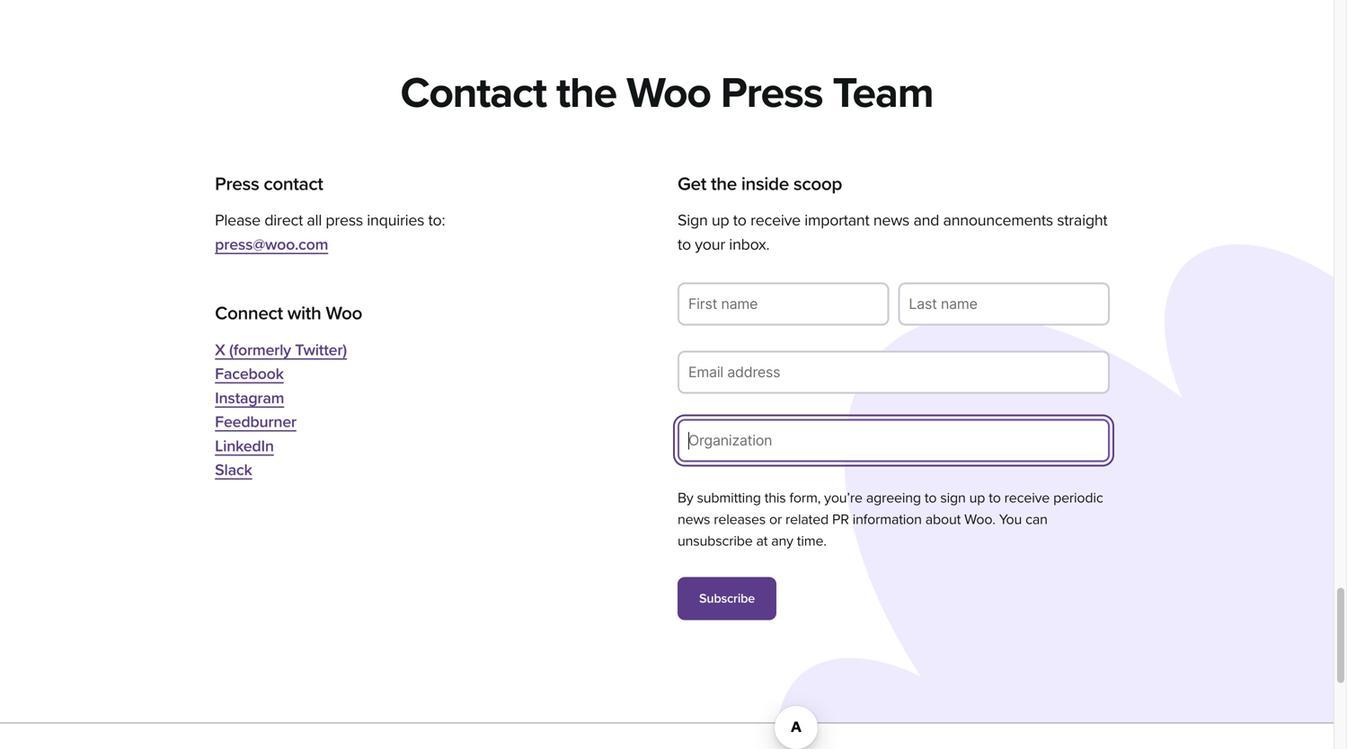 Task type: describe. For each thing, give the bounding box(es) containing it.
sign up to receive important news and announcements straight to your inbox.
[[678, 211, 1108, 254]]

with
[[287, 303, 321, 325]]

twitter)
[[295, 341, 347, 360]]

or
[[770, 512, 782, 529]]

linkedin link
[[215, 437, 274, 456]]

woo.
[[965, 512, 996, 529]]

linkedin
[[215, 437, 274, 456]]

feedburner link
[[215, 413, 297, 432]]

Organization text field
[[678, 419, 1110, 463]]

instagram link
[[215, 389, 284, 408]]

receive inside the sign up to receive important news and announcements straight to your inbox.
[[751, 211, 801, 230]]

woo for the
[[627, 67, 711, 119]]

press@woo.com link
[[215, 235, 328, 254]]

by
[[678, 490, 694, 507]]

any
[[772, 533, 794, 550]]

scoop
[[794, 173, 843, 195]]

sign
[[678, 211, 708, 230]]

woo for with
[[326, 303, 362, 325]]

up inside by submitting this form, you're agreeing to sign up to receive periodic news releases or related pr information about woo. you can unsubscribe at any time.
[[970, 490, 986, 507]]

to left sign on the right bottom of page
[[925, 490, 937, 507]]

your
[[695, 235, 726, 254]]

time.
[[797, 533, 827, 550]]

you
[[1000, 512, 1022, 529]]

x
[[215, 341, 225, 360]]

facebook
[[215, 365, 284, 384]]

to up woo.
[[989, 490, 1001, 507]]

0 vertical spatial press
[[721, 67, 823, 119]]

to down sign
[[678, 235, 691, 254]]

Last name text field
[[899, 283, 1110, 326]]

important
[[805, 211, 870, 230]]

press@woo.com
[[215, 235, 328, 254]]

x (formerly twitter) link
[[215, 341, 347, 360]]

contact
[[264, 173, 323, 195]]

information
[[853, 512, 922, 529]]

instagram
[[215, 389, 284, 408]]

related
[[786, 512, 829, 529]]

connect with woo
[[215, 303, 362, 325]]

receive inside by submitting this form, you're agreeing to sign up to receive periodic news releases or related pr information about woo. you can unsubscribe at any time.
[[1005, 490, 1050, 507]]

submitting
[[697, 490, 761, 507]]

the for contact
[[557, 67, 617, 119]]

can
[[1026, 512, 1048, 529]]

straight
[[1058, 211, 1108, 230]]



Task type: vqa. For each thing, say whether or not it's contained in the screenshot.
1st download from the left
no



Task type: locate. For each thing, give the bounding box(es) containing it.
1 vertical spatial receive
[[1005, 490, 1050, 507]]

periodic
[[1054, 490, 1104, 507]]

1 horizontal spatial the
[[711, 173, 737, 195]]

press contact
[[215, 173, 323, 195]]

0 vertical spatial the
[[557, 67, 617, 119]]

1 vertical spatial the
[[711, 173, 737, 195]]

form,
[[790, 490, 821, 507]]

receive up can
[[1005, 490, 1050, 507]]

up up your
[[712, 211, 730, 230]]

the
[[557, 67, 617, 119], [711, 173, 737, 195]]

1 vertical spatial press
[[215, 173, 259, 195]]

announcements
[[944, 211, 1054, 230]]

Email address text field
[[678, 351, 1110, 394]]

receive up inbox. at top
[[751, 211, 801, 230]]

news inside by submitting this form, you're agreeing to sign up to receive periodic news releases or related pr information about woo. you can unsubscribe at any time.
[[678, 512, 711, 529]]

up inside the sign up to receive important news and announcements straight to your inbox.
[[712, 211, 730, 230]]

news
[[874, 211, 910, 230], [678, 512, 711, 529]]

contact
[[401, 67, 547, 119]]

get
[[678, 173, 707, 195]]

contact the woo press team
[[401, 67, 934, 119]]

you're
[[825, 490, 863, 507]]

0 horizontal spatial news
[[678, 512, 711, 529]]

team
[[833, 67, 934, 119]]

First name text field
[[678, 283, 890, 326]]

(formerly
[[229, 341, 291, 360]]

inbox.
[[729, 235, 770, 254]]

pr
[[833, 512, 849, 529]]

0 horizontal spatial receive
[[751, 211, 801, 230]]

0 vertical spatial woo
[[627, 67, 711, 119]]

0 vertical spatial receive
[[751, 211, 801, 230]]

unsubscribe
[[678, 533, 753, 550]]

press
[[721, 67, 823, 119], [215, 173, 259, 195]]

agreeing
[[867, 490, 922, 507]]

None submit
[[678, 578, 777, 621]]

sign
[[941, 490, 966, 507]]

releases
[[714, 512, 766, 529]]

feedburner
[[215, 413, 297, 432]]

1 horizontal spatial press
[[721, 67, 823, 119]]

press
[[326, 211, 363, 230]]

to up inbox. at top
[[733, 211, 747, 230]]

inquiries
[[367, 211, 425, 230]]

all
[[307, 211, 322, 230]]

up up woo.
[[970, 490, 986, 507]]

0 horizontal spatial press
[[215, 173, 259, 195]]

1 vertical spatial woo
[[326, 303, 362, 325]]

0 horizontal spatial the
[[557, 67, 617, 119]]

and
[[914, 211, 940, 230]]

1 horizontal spatial news
[[874, 211, 910, 230]]

slack link
[[215, 461, 252, 480]]

1 horizontal spatial up
[[970, 490, 986, 507]]

news down by
[[678, 512, 711, 529]]

news inside the sign up to receive important news and announcements straight to your inbox.
[[874, 211, 910, 230]]

please direct all press inquiries to: press@woo.com
[[215, 211, 445, 254]]

0 horizontal spatial woo
[[326, 303, 362, 325]]

news left and at the top of page
[[874, 211, 910, 230]]

x (formerly twitter) facebook instagram feedburner linkedin slack
[[215, 341, 347, 480]]

woo
[[627, 67, 711, 119], [326, 303, 362, 325]]

direct
[[265, 211, 303, 230]]

inside
[[742, 173, 789, 195]]

slack
[[215, 461, 252, 480]]

1 vertical spatial news
[[678, 512, 711, 529]]

to
[[733, 211, 747, 230], [678, 235, 691, 254], [925, 490, 937, 507], [989, 490, 1001, 507]]

this
[[765, 490, 786, 507]]

get the inside scoop
[[678, 173, 843, 195]]

connect
[[215, 303, 283, 325]]

up
[[712, 211, 730, 230], [970, 490, 986, 507]]

the for get
[[711, 173, 737, 195]]

0 vertical spatial up
[[712, 211, 730, 230]]

to:
[[428, 211, 445, 230]]

1 vertical spatial up
[[970, 490, 986, 507]]

1 horizontal spatial receive
[[1005, 490, 1050, 507]]

0 horizontal spatial up
[[712, 211, 730, 230]]

facebook link
[[215, 365, 284, 384]]

receive
[[751, 211, 801, 230], [1005, 490, 1050, 507]]

1 horizontal spatial woo
[[627, 67, 711, 119]]

please
[[215, 211, 261, 230]]

at
[[757, 533, 768, 550]]

about
[[926, 512, 961, 529]]

by submitting this form, you're agreeing to sign up to receive periodic news releases or related pr information about woo. you can unsubscribe at any time.
[[678, 490, 1104, 550]]

0 vertical spatial news
[[874, 211, 910, 230]]



